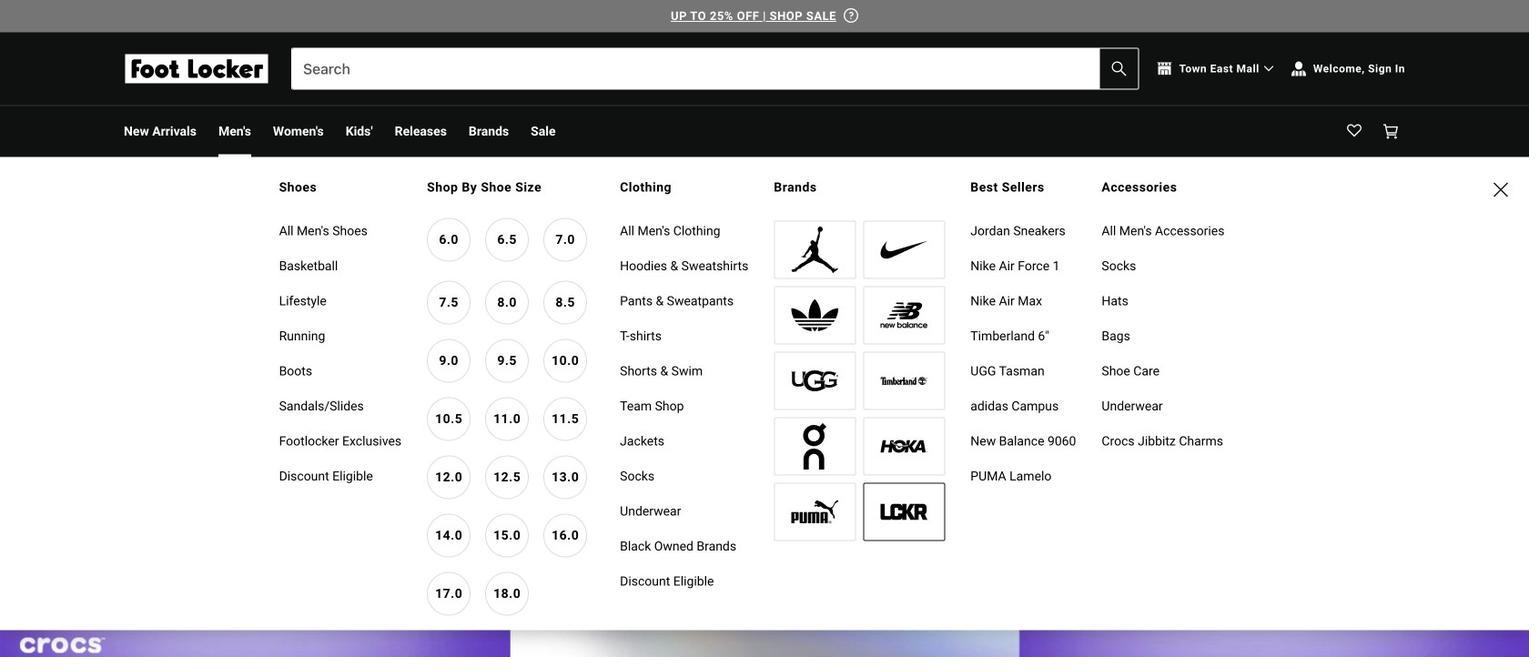 Task type: locate. For each thing, give the bounding box(es) containing it.
primary element
[[109, 106, 1420, 157]]

toolbar
[[124, 106, 1021, 157]]

search submit image
[[1112, 61, 1127, 76]]

None search field
[[291, 48, 1139, 90]]

dialog
[[0, 157, 1529, 630]]



Task type: describe. For each thing, give the bounding box(es) containing it.
more information about up to 25% off | shop sale promotion image
[[844, 8, 858, 23]]

Search search field
[[292, 49, 1138, 89]]

add some flavor to your day-to-day look with these cinnamon toasted crocs. shop crocs x ctc image
[[0, 157, 1529, 657]]

close image
[[1494, 183, 1508, 197]]

my favorites image
[[1347, 124, 1362, 139]]

foot locker logo links to the home page image
[[124, 54, 269, 83]]

cart: 0 items image
[[1384, 124, 1398, 139]]



Task type: vqa. For each thing, say whether or not it's contained in the screenshot.
Manage Favorites - Nike Air Max 270 - Women's icon
no



